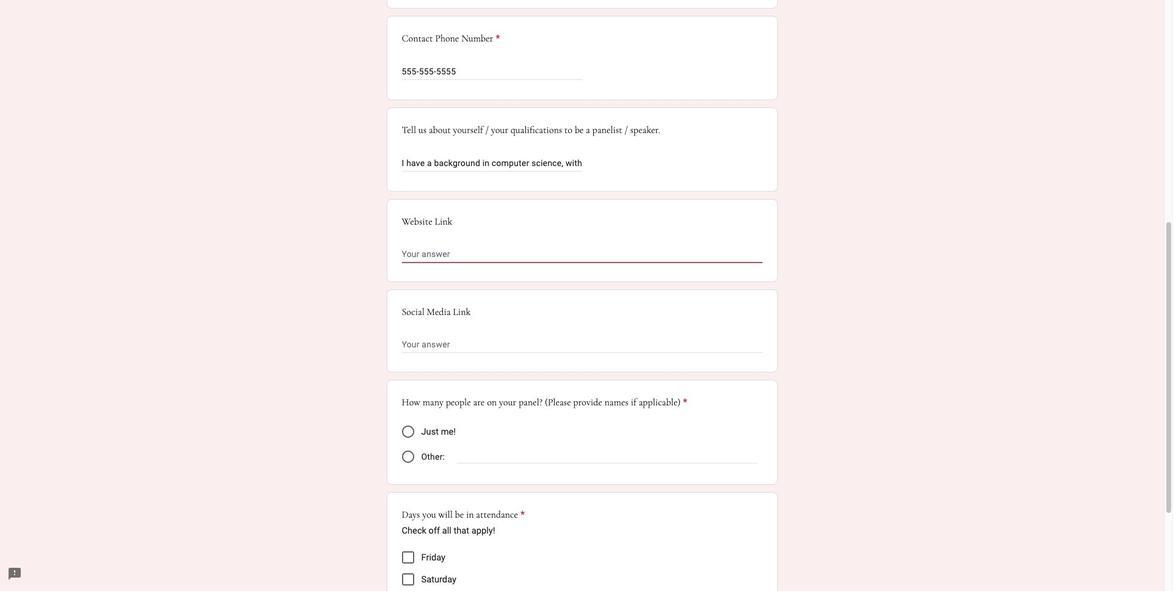 Task type: locate. For each thing, give the bounding box(es) containing it.
saturday image
[[403, 575, 413, 585]]

2 vertical spatial heading
[[402, 508, 525, 523]]

None text field
[[402, 156, 582, 171], [402, 248, 763, 262], [402, 156, 582, 171], [402, 248, 763, 262]]

heading
[[402, 31, 500, 46], [402, 396, 688, 410], [402, 508, 525, 523]]

None text field
[[402, 64, 582, 79], [402, 338, 763, 353], [402, 64, 582, 79], [402, 338, 763, 353]]

list
[[402, 547, 763, 592]]

0 vertical spatial heading
[[402, 31, 500, 46]]

just me! image
[[402, 426, 414, 439]]

1 vertical spatial required question element
[[681, 396, 688, 410]]

1 heading from the top
[[402, 31, 500, 46]]

0 vertical spatial required question element
[[494, 31, 500, 46]]

1 vertical spatial heading
[[402, 396, 688, 410]]

2 vertical spatial required question element
[[518, 508, 525, 523]]

1 horizontal spatial required question element
[[518, 508, 525, 523]]

0 horizontal spatial required question element
[[494, 31, 500, 46]]

3 heading from the top
[[402, 508, 525, 523]]

Other response text field
[[457, 450, 758, 464]]

Saturday checkbox
[[402, 574, 414, 587]]

required question element for 3rd heading from the bottom of the page
[[494, 31, 500, 46]]

friday image
[[403, 553, 413, 563]]

required question element
[[494, 31, 500, 46], [681, 396, 688, 410], [518, 508, 525, 523]]

required question element for second heading
[[681, 396, 688, 410]]

2 horizontal spatial required question element
[[681, 396, 688, 410]]

Friday checkbox
[[402, 552, 414, 564]]

None radio
[[402, 451, 414, 464]]



Task type: vqa. For each thing, say whether or not it's contained in the screenshot.
the Relationship Issues checkbox
no



Task type: describe. For each thing, give the bounding box(es) containing it.
Just me! radio
[[402, 426, 414, 439]]

required question element for 3rd heading
[[518, 508, 525, 523]]

report a problem to google image
[[7, 567, 22, 582]]

2 heading from the top
[[402, 396, 688, 410]]



